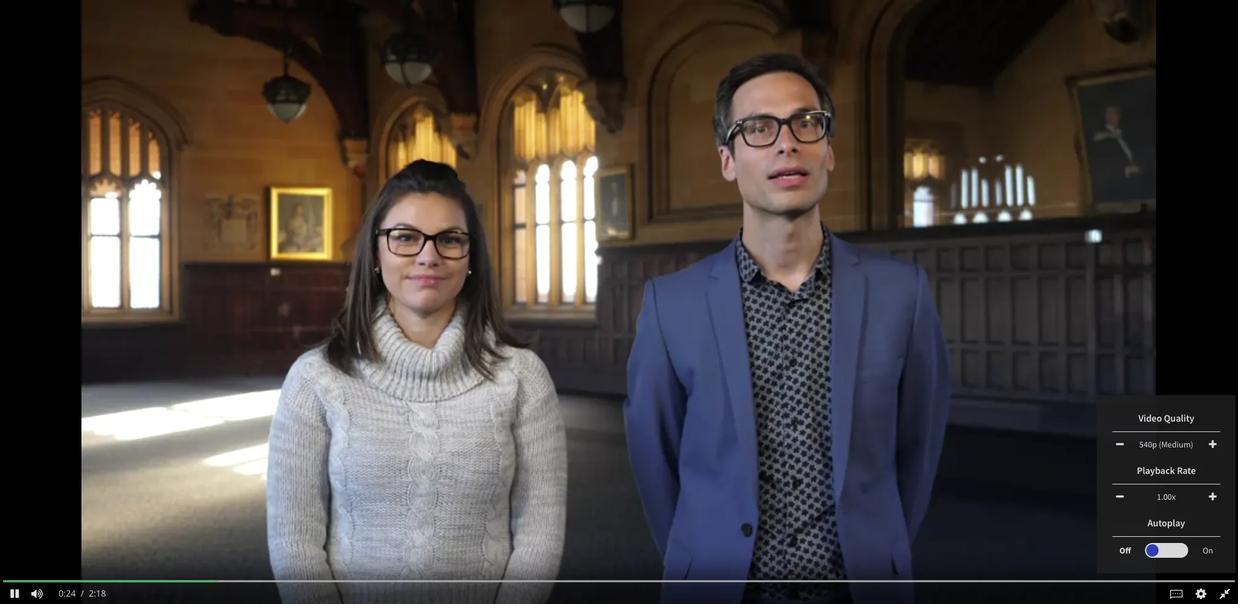 Task type: describe. For each thing, give the bounding box(es) containing it.
540p
[[1139, 439, 1157, 450]]

autoplay
[[1148, 517, 1185, 529]]

decrease video quality to 360p image
[[1116, 440, 1124, 449]]

enable autoplay image
[[1147, 545, 1159, 557]]

0:24 / 2:18
[[59, 588, 106, 599]]

playback
[[1137, 465, 1175, 477]]

playback rate
[[1137, 465, 1196, 477]]

mute image
[[29, 588, 45, 600]]

rate
[[1177, 465, 1196, 477]]

english
[[1001, 14, 1031, 26]]

show notifications image
[[1072, 15, 1086, 30]]

chat with us image
[[1204, 570, 1223, 590]]

increase playback rate to 1.25 image
[[1209, 492, 1217, 502]]

540p (medium)
[[1139, 439, 1193, 450]]

name home page | coursera image
[[15, 10, 93, 30]]

increase video quality to 720p image
[[1209, 440, 1217, 449]]

2 minutes 18 seconds element
[[89, 588, 106, 599]]

decrease playback rate to 0.75 image
[[1116, 492, 1124, 502]]



Task type: locate. For each thing, give the bounding box(es) containing it.
video
[[1138, 412, 1162, 424]]

video quality
[[1138, 412, 1194, 424]]

quality
[[1164, 412, 1194, 424]]

on
[[1203, 545, 1213, 556]]

off
[[1120, 545, 1131, 556]]

exit full screen image
[[1218, 588, 1234, 600]]

1.00x
[[1157, 492, 1176, 503]]

2:18
[[89, 588, 106, 599]]

english button
[[979, 0, 1054, 40]]

search
[[303, 13, 329, 24]]

Search in course text field
[[108, 7, 293, 30]]

0:24
[[59, 588, 76, 599]]

(medium)
[[1159, 439, 1193, 450]]

0 minutes 24 seconds element
[[59, 588, 76, 599]]

search button
[[293, 7, 338, 30]]

pause image
[[9, 589, 22, 599]]

/
[[81, 588, 84, 599]]



Task type: vqa. For each thing, say whether or not it's contained in the screenshot.
COMPANIES
no



